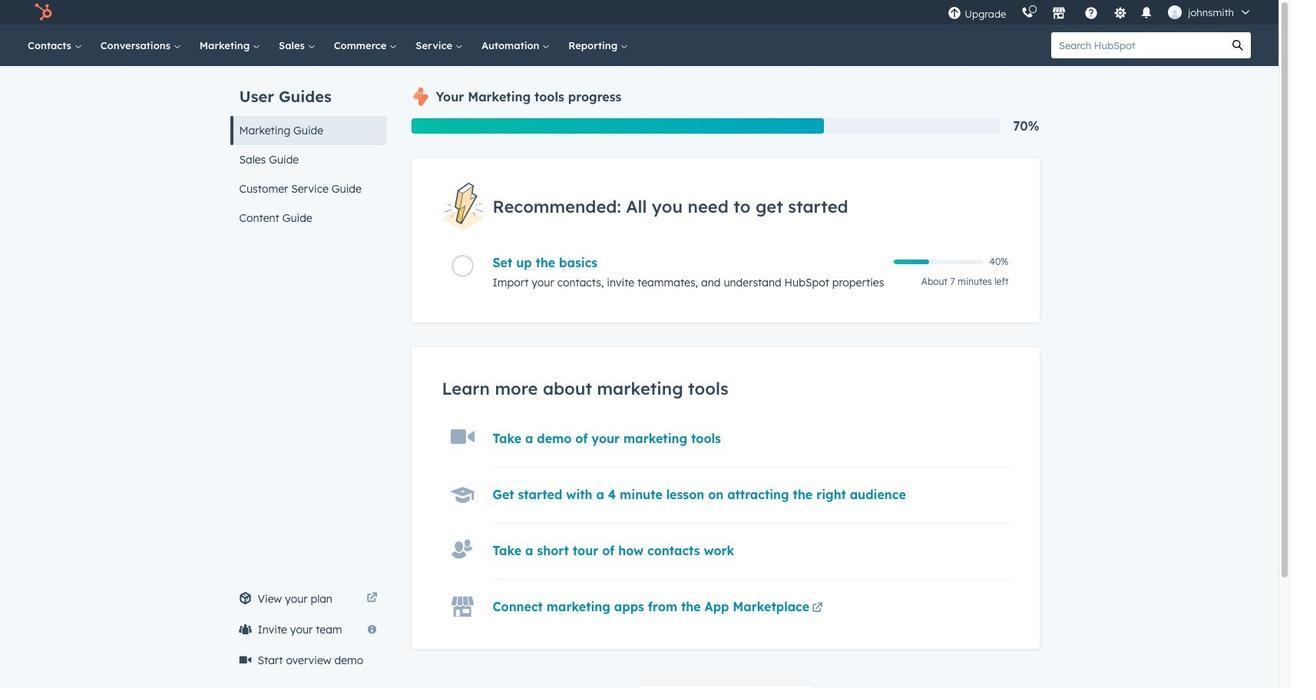 Task type: describe. For each thing, give the bounding box(es) containing it.
[object object] complete progress bar
[[894, 260, 930, 264]]



Task type: locate. For each thing, give the bounding box(es) containing it.
link opens in a new window image
[[367, 590, 378, 608]]

user guides element
[[230, 66, 387, 233]]

menu
[[940, 0, 1260, 25]]

Search HubSpot search field
[[1051, 32, 1225, 58]]

john smith image
[[1168, 5, 1182, 19]]

link opens in a new window image
[[367, 593, 378, 604], [812, 600, 823, 618], [812, 603, 823, 615]]

marketplaces image
[[1053, 7, 1066, 21]]

progress bar
[[411, 118, 824, 134]]



Task type: vqa. For each thing, say whether or not it's contained in the screenshot.
SEARCH ACTIVITIES "search box"
no



